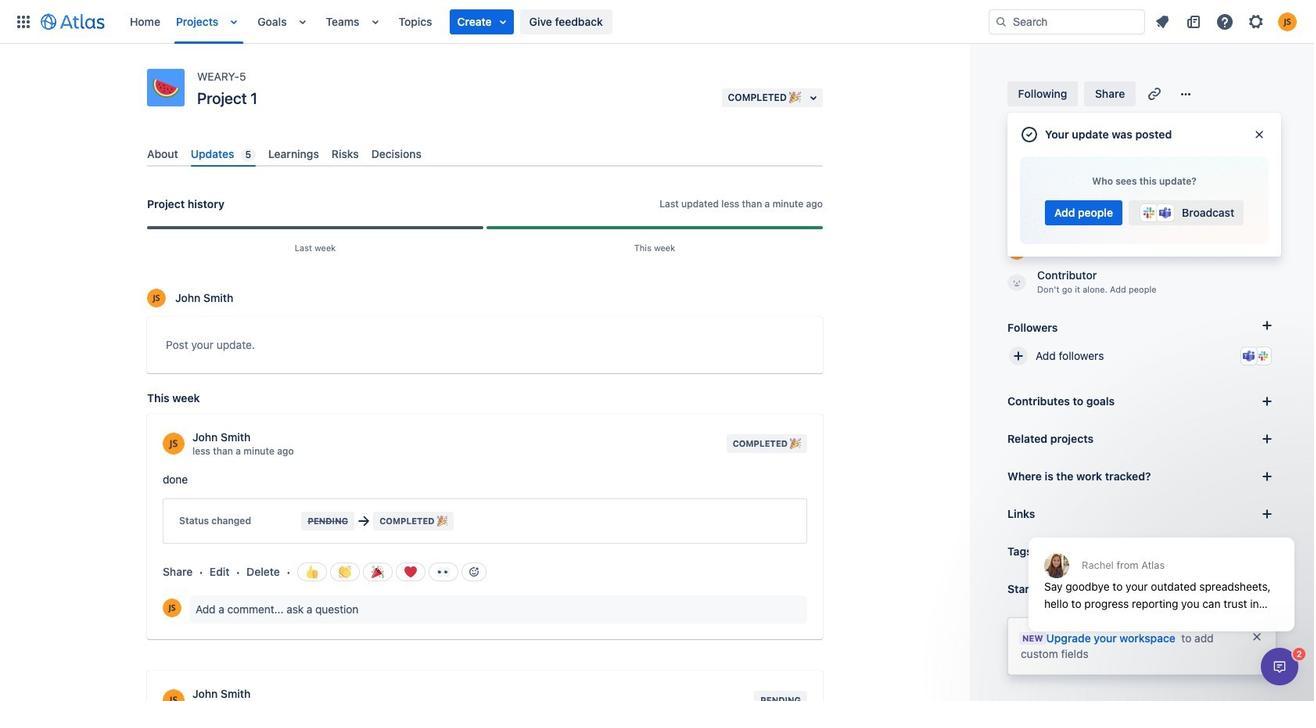 Task type: locate. For each thing, give the bounding box(es) containing it.
add a follower image
[[1259, 316, 1277, 335]]

:clap: image
[[339, 566, 351, 579]]

Search field
[[989, 9, 1146, 34]]

banner
[[0, 0, 1315, 44]]

dialog
[[1021, 499, 1303, 643], [1262, 648, 1299, 686]]

add goals image
[[1259, 392, 1277, 411]]

list item
[[450, 9, 514, 34]]

tab list
[[141, 141, 830, 167]]

:heart: image
[[404, 566, 417, 579]]

list item inside list
[[450, 9, 514, 34]]

close banner image
[[1252, 631, 1264, 643]]

:thumbsup: image
[[306, 566, 318, 579]]

list
[[122, 0, 989, 43], [1149, 9, 1306, 34]]

top element
[[9, 0, 989, 43]]

slack logo showing nan channels are connected to this project image
[[1258, 350, 1270, 362]]

None search field
[[989, 9, 1146, 34]]

help image
[[1216, 12, 1235, 31]]

changed to image
[[355, 512, 373, 531]]

1 horizontal spatial list
[[1149, 9, 1306, 34]]

switch to... image
[[14, 12, 33, 31]]

0 vertical spatial dialog
[[1021, 499, 1303, 643]]

msteams logo showing  channels are connected to this project image
[[1244, 350, 1256, 362]]

:clap: image
[[339, 566, 351, 579]]

add related project image
[[1259, 430, 1277, 448]]

:tada: image
[[371, 566, 384, 579]]

search image
[[996, 15, 1008, 28]]

1 vertical spatial dialog
[[1262, 648, 1299, 686]]

:eyes: image
[[437, 566, 450, 579], [437, 566, 450, 579]]

:tada: image
[[371, 566, 384, 579]]



Task type: describe. For each thing, give the bounding box(es) containing it.
add reaction image
[[468, 566, 480, 579]]

Main content area, start typing to enter text. text field
[[166, 336, 805, 360]]

add work tracking links image
[[1259, 467, 1277, 486]]

:thumbsup: image
[[306, 566, 318, 579]]

settings image
[[1248, 12, 1266, 31]]

account image
[[1279, 12, 1298, 31]]

:heart: image
[[404, 566, 417, 579]]

0 horizontal spatial list
[[122, 0, 989, 43]]

close dialog image
[[1254, 128, 1267, 141]]

add follower image
[[1010, 347, 1028, 366]]

notifications image
[[1154, 12, 1172, 31]]

your update was posted image
[[1021, 125, 1039, 144]]



Task type: vqa. For each thing, say whether or not it's contained in the screenshot.
And
no



